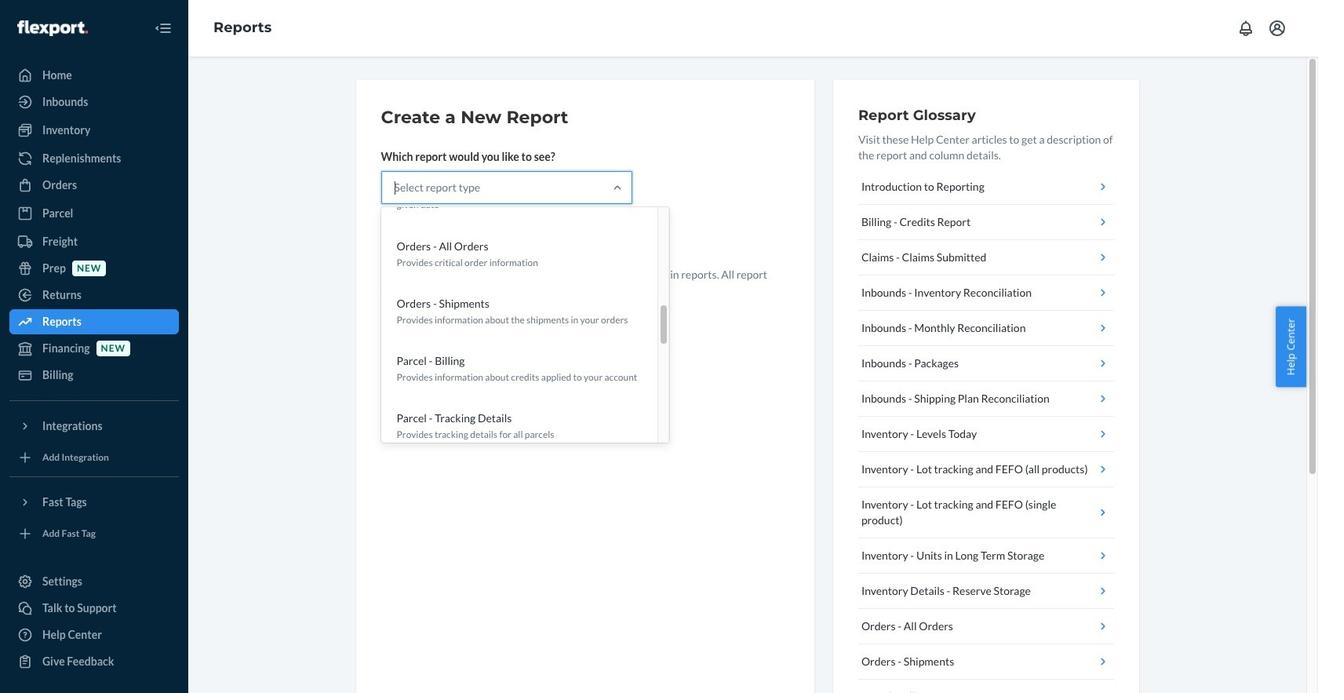 Task type: vqa. For each thing, say whether or not it's contained in the screenshot.
Legal entity name
no



Task type: describe. For each thing, give the bounding box(es) containing it.
flexport logo image
[[17, 20, 88, 36]]

open account menu image
[[1269, 19, 1288, 38]]

close navigation image
[[154, 19, 173, 38]]



Task type: locate. For each thing, give the bounding box(es) containing it.
open notifications image
[[1237, 19, 1256, 38]]



